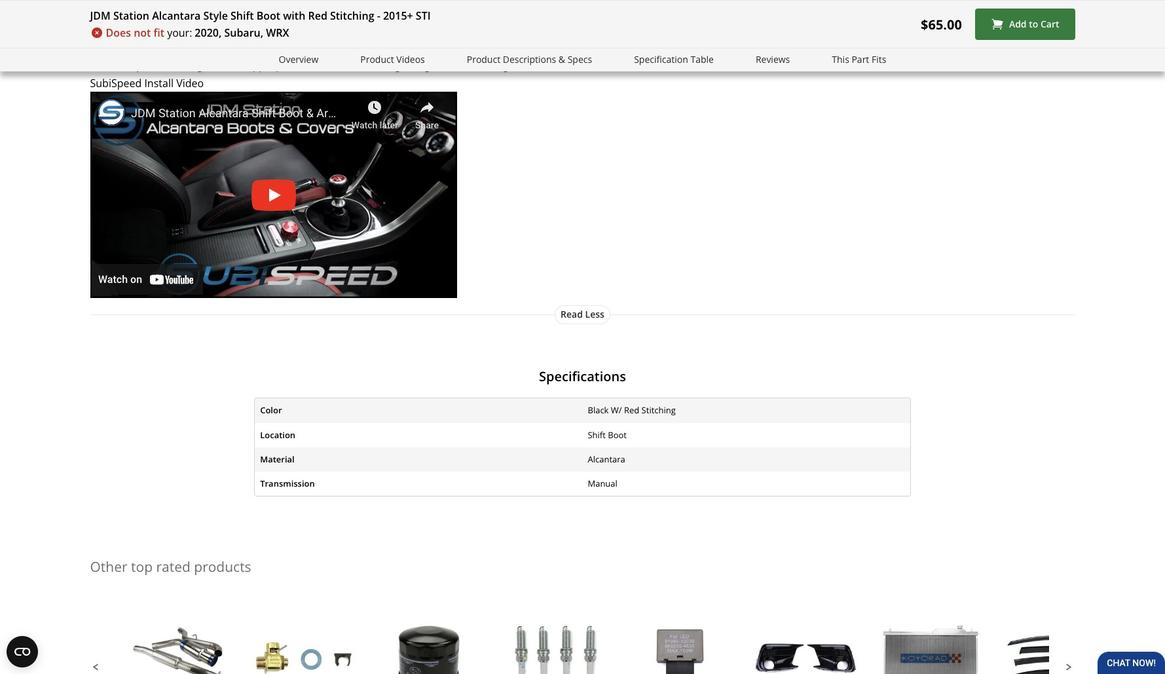 Task type: locate. For each thing, give the bounding box(es) containing it.
0 vertical spatial with
[[283, 9, 306, 23]]

replacing
[[270, 41, 315, 56]]

fits
[[872, 53, 887, 66]]

station
[[113, 9, 149, 23]]

part
[[852, 53, 870, 66]]

1 vertical spatial a
[[118, 24, 123, 38]]

1 horizontal spatial of
[[491, 7, 501, 21]]

1 vertical spatial with
[[204, 24, 225, 38]]

first
[[612, 7, 631, 21]]

this left part
[[833, 53, 850, 66]]

0 horizontal spatial for
[[337, 58, 351, 73]]

by
[[256, 41, 267, 56]]

1 horizontal spatial in
[[712, 41, 721, 56]]

1 vertical spatial piece
[[655, 41, 681, 56]]

1 horizontal spatial appearance
[[431, 7, 488, 21]]

use
[[267, 0, 285, 4]]

products down the ultrasuede
[[308, 7, 352, 21]]

the down unique
[[719, 7, 735, 21]]

of
[[287, 0, 297, 4], [491, 7, 501, 21]]

0 horizontal spatial shift
[[231, 9, 254, 23]]

stitching
[[330, 9, 375, 23], [642, 405, 676, 417]]

products up -
[[356, 0, 400, 4]]

subaru,
[[224, 26, 264, 40]]

1 appearance from the left
[[90, 7, 148, 21]]

1 vertical spatial quality
[[272, 7, 305, 21]]

with down look on the left of page
[[223, 58, 244, 73]]

0 horizontal spatial product
[[361, 53, 394, 66]]

0 vertical spatial your
[[504, 7, 526, 21]]

in right cut
[[712, 41, 721, 56]]

0 vertical spatial boot
[[257, 9, 281, 23]]

0 vertical spatial stitching
[[330, 9, 375, 23]]

1 vertical spatial sti
[[90, 24, 105, 38]]

2 vertical spatial a
[[176, 41, 182, 56]]

red down the ultrasuede
[[308, 9, 328, 23]]

jdms down interior
[[626, 41, 652, 56]]

is left cut
[[683, 41, 691, 56]]

0 horizontal spatial this
[[468, 0, 488, 4]]

for down oem
[[337, 58, 351, 73]]

sti down alcantara.
[[416, 9, 431, 23]]

alcantara.
[[416, 0, 465, 4]]

is
[[238, 0, 246, 4], [107, 24, 115, 38], [551, 41, 559, 56], [683, 41, 691, 56]]

stitching right w/
[[642, 405, 676, 417]]

look
[[232, 41, 253, 56]]

the up jdm station alcantara style shift boot with red stitching - 2015+ sti
[[249, 0, 265, 4]]

your down does
[[114, 41, 137, 56]]

in
[[170, 0, 179, 4], [712, 41, 721, 56]]

1 horizontal spatial sti
[[416, 9, 431, 23]]

install
[[144, 76, 174, 90]]

to inside button
[[1030, 18, 1039, 30]]

product for product videos
[[361, 53, 394, 66]]

1 vertical spatial red
[[625, 405, 640, 417]]

material
[[260, 453, 295, 465]]

a
[[680, 0, 685, 4], [118, 24, 123, 38], [176, 41, 182, 56]]

is left &
[[551, 41, 559, 56]]

or
[[403, 0, 413, 4]]

1 horizontal spatial products
[[308, 7, 352, 21]]

0 vertical spatial red
[[308, 9, 328, 23]]

the down the or
[[412, 7, 428, 21]]

style
[[204, 9, 228, 23]]

1 horizontal spatial product
[[467, 53, 501, 66]]

product videos link
[[361, 52, 425, 67]]

1 vertical spatial stitching
[[642, 405, 676, 417]]

and down trend
[[151, 7, 169, 21]]

0 horizontal spatial in
[[170, 0, 179, 4]]

product descriptions & specs
[[467, 53, 593, 66]]

1 horizontal spatial your
[[504, 7, 526, 21]]

interior
[[634, 7, 670, 21]]

1 horizontal spatial a
[[176, 41, 182, 56]]

0 vertical spatial vehicle
[[529, 7, 562, 21]]

1 horizontal spatial alcantara
[[588, 453, 626, 465]]

0 horizontal spatial vehicle
[[139, 41, 173, 56]]

1 vertical spatial boot
[[608, 429, 627, 441]]

to left -
[[354, 7, 364, 21]]

premium
[[184, 41, 229, 56]]

and right easy
[[586, 41, 605, 56]]

products right rated
[[194, 558, 251, 576]]

1 horizontal spatial stitching
[[642, 405, 676, 417]]

to inside a popular trend in sports cars is the use of ultrasuede products or alcantara.  this high quality synthetic suede fabric has a unique appearance and feel.   jdms produces quality products to enhance the appearance of your vehicle and their first interior piece for the sti is a black shift boot with red stitching. give your vehicle a premium look by replacing the oem leather boot.  removing the trim panel is easy and the jdms piece is cut in the same shape as the original with appropriate holes for mounting along the bottom edge. subispeed install video
[[354, 7, 364, 21]]

stitching left -
[[330, 9, 375, 23]]

0 horizontal spatial to
[[354, 7, 364, 21]]

alcantara down shift boot
[[588, 453, 626, 465]]

this
[[468, 0, 488, 4], [833, 53, 850, 66]]

produces
[[224, 7, 270, 21]]

1 vertical spatial in
[[712, 41, 721, 56]]

boot up stitching.
[[257, 9, 281, 23]]

0 vertical spatial products
[[356, 0, 400, 4]]

their
[[587, 7, 610, 21]]

this left high
[[468, 0, 488, 4]]

and down synthetic
[[565, 7, 584, 21]]

0 horizontal spatial jdms
[[195, 7, 221, 21]]

1 horizontal spatial jdms
[[626, 41, 652, 56]]

enhance
[[367, 7, 409, 21]]

1 vertical spatial vehicle
[[139, 41, 173, 56]]

boot down w/
[[608, 429, 627, 441]]

for down unique
[[702, 7, 716, 21]]

1 product from the left
[[361, 53, 394, 66]]

0 horizontal spatial sti
[[90, 24, 105, 38]]

0 vertical spatial piece
[[673, 7, 699, 21]]

0 horizontal spatial quality
[[272, 7, 305, 21]]

w/
[[611, 405, 622, 417]]

red
[[308, 9, 328, 23], [625, 405, 640, 417]]

to
[[354, 7, 364, 21], [1030, 18, 1039, 30]]

1 horizontal spatial for
[[702, 7, 716, 21]]

a down your:
[[176, 41, 182, 56]]

2 horizontal spatial a
[[680, 0, 685, 4]]

0 horizontal spatial a
[[118, 24, 123, 38]]

1 horizontal spatial this
[[833, 53, 850, 66]]

the down removing
[[433, 58, 449, 73]]

quality right high
[[514, 0, 547, 4]]

1 horizontal spatial to
[[1030, 18, 1039, 30]]

this inside a popular trend in sports cars is the use of ultrasuede products or alcantara.  this high quality synthetic suede fabric has a unique appearance and feel.   jdms produces quality products to enhance the appearance of your vehicle and their first interior piece for the sti is a black shift boot with red stitching. give your vehicle a premium look by replacing the oem leather boot.  removing the trim panel is easy and the jdms piece is cut in the same shape as the original with appropriate holes for mounting along the bottom edge. subispeed install video
[[468, 0, 488, 4]]

alcantara up your:
[[152, 9, 201, 23]]

to right add
[[1030, 18, 1039, 30]]

quality down use
[[272, 7, 305, 21]]

of right use
[[287, 0, 297, 4]]

vehicle down fit
[[139, 41, 173, 56]]

vehicle down synthetic
[[529, 7, 562, 21]]

piece
[[673, 7, 699, 21], [655, 41, 681, 56]]

shift boot
[[588, 429, 627, 441]]

your:
[[167, 26, 192, 40]]

fit
[[154, 26, 165, 40]]

the right cut
[[723, 41, 739, 56]]

quality
[[514, 0, 547, 4], [272, 7, 305, 21]]

and
[[151, 7, 169, 21], [565, 7, 584, 21], [586, 41, 605, 56]]

add to cart button
[[976, 9, 1076, 40]]

appearance down popular
[[90, 7, 148, 21]]

transmission
[[260, 478, 315, 489]]

popular
[[99, 0, 138, 4]]

0 vertical spatial shift
[[231, 9, 254, 23]]

a popular trend in sports cars is the use of ultrasuede products or alcantara.  this high quality synthetic suede fabric has a unique appearance and feel.   jdms produces quality products to enhance the appearance of your vehicle and their first interior piece for the sti is a black shift boot with red stitching. give your vehicle a premium look by replacing the oem leather boot.  removing the trim panel is easy and the jdms piece is cut in the same shape as the original with appropriate holes for mounting along the bottom edge. subispeed install video
[[90, 0, 739, 90]]

your down high
[[504, 7, 526, 21]]

2 vertical spatial products
[[194, 558, 251, 576]]

videos
[[397, 53, 425, 66]]

same
[[90, 58, 117, 73]]

piece down has
[[673, 7, 699, 21]]

specification table link
[[635, 52, 714, 67]]

along
[[403, 58, 430, 73]]

of down high
[[491, 7, 501, 21]]

0 horizontal spatial of
[[287, 0, 297, 4]]

0 horizontal spatial products
[[194, 558, 251, 576]]

specifications
[[539, 368, 627, 385]]

ultrasuede
[[300, 0, 354, 4]]

for
[[702, 7, 716, 21], [337, 58, 351, 73]]

does not fit your: 2020, subaru, wrx
[[106, 26, 289, 40]]

a
[[90, 0, 97, 4]]

the left trim
[[479, 41, 495, 56]]

alcantara
[[152, 9, 201, 23], [588, 453, 626, 465]]

1 vertical spatial of
[[491, 7, 501, 21]]

appearance
[[90, 7, 148, 21], [431, 7, 488, 21]]

a right has
[[680, 0, 685, 4]]

cart
[[1041, 18, 1060, 30]]

0 horizontal spatial boot
[[257, 9, 281, 23]]

a left black
[[118, 24, 123, 38]]

shift up red
[[231, 9, 254, 23]]

2015+
[[383, 9, 413, 23]]

1 vertical spatial shift
[[588, 429, 606, 441]]

with down use
[[283, 9, 306, 23]]

2 horizontal spatial and
[[586, 41, 605, 56]]

the down first
[[608, 41, 624, 56]]

$65.00
[[922, 15, 963, 33]]

0 vertical spatial sti
[[416, 9, 431, 23]]

red
[[228, 24, 244, 38]]

jdms down the sports on the top
[[195, 7, 221, 21]]

appearance down alcantara.
[[431, 7, 488, 21]]

1 vertical spatial products
[[308, 7, 352, 21]]

0 horizontal spatial appearance
[[90, 7, 148, 21]]

2020,
[[195, 26, 222, 40]]

sti
[[416, 9, 431, 23], [90, 24, 105, 38]]

jdms
[[195, 7, 221, 21], [626, 41, 652, 56]]

with down style
[[204, 24, 225, 38]]

0 vertical spatial a
[[680, 0, 685, 4]]

1 horizontal spatial vehicle
[[529, 7, 562, 21]]

0 horizontal spatial red
[[308, 9, 328, 23]]

panel
[[521, 41, 548, 56]]

0 horizontal spatial your
[[114, 41, 137, 56]]

open widget image
[[7, 636, 38, 668]]

piece left cut
[[655, 41, 681, 56]]

the
[[249, 0, 265, 4], [412, 7, 428, 21], [719, 7, 735, 21], [318, 41, 334, 56], [479, 41, 495, 56], [608, 41, 624, 56], [723, 41, 739, 56], [165, 58, 181, 73], [433, 58, 449, 73]]

vehicle
[[529, 7, 562, 21], [139, 41, 173, 56]]

red right w/
[[625, 405, 640, 417]]

sti down the jdm
[[90, 24, 105, 38]]

black
[[588, 405, 609, 417]]

2 product from the left
[[467, 53, 501, 66]]

in up the feel.
[[170, 0, 179, 4]]

0 vertical spatial alcantara
[[152, 9, 201, 23]]

0 vertical spatial in
[[170, 0, 179, 4]]

less
[[586, 308, 605, 321]]

the up holes
[[318, 41, 334, 56]]

read
[[561, 308, 583, 321]]

fabric
[[629, 0, 657, 4]]

trend
[[141, 0, 167, 4]]

with
[[283, 9, 306, 23], [204, 24, 225, 38], [223, 58, 244, 73]]

0 vertical spatial this
[[468, 0, 488, 4]]

shift down black
[[588, 429, 606, 441]]

product
[[361, 53, 394, 66], [467, 53, 501, 66]]

1 horizontal spatial quality
[[514, 0, 547, 4]]

product inside "link"
[[467, 53, 501, 66]]

1 vertical spatial this
[[833, 53, 850, 66]]



Task type: vqa. For each thing, say whether or not it's contained in the screenshot.
the right the and
yes



Task type: describe. For each thing, give the bounding box(es) containing it.
cut
[[694, 41, 709, 56]]

stitching.
[[247, 24, 291, 38]]

add to cart
[[1010, 18, 1060, 30]]

location
[[260, 429, 296, 441]]

is up produces
[[238, 0, 246, 4]]

other
[[90, 558, 128, 576]]

table
[[691, 53, 714, 66]]

easy
[[561, 41, 583, 56]]

leather
[[362, 41, 397, 56]]

1 horizontal spatial and
[[565, 7, 584, 21]]

appropriate
[[247, 58, 305, 73]]

high
[[490, 0, 512, 4]]

manual
[[588, 478, 618, 489]]

rated
[[156, 558, 191, 576]]

0 vertical spatial quality
[[514, 0, 547, 4]]

oem
[[336, 41, 360, 56]]

sports
[[182, 0, 213, 4]]

is down the jdm
[[107, 24, 115, 38]]

specs
[[568, 53, 593, 66]]

suede
[[597, 0, 626, 4]]

read less
[[561, 308, 605, 321]]

synthetic
[[550, 0, 594, 4]]

feel.
[[172, 7, 193, 21]]

specification table
[[635, 53, 714, 66]]

holes
[[308, 58, 334, 73]]

overview
[[279, 53, 319, 66]]

reviews link
[[756, 52, 791, 67]]

0 vertical spatial of
[[287, 0, 297, 4]]

0 horizontal spatial alcantara
[[152, 9, 201, 23]]

jdm station alcantara style shift boot with red stitching - 2015+ sti
[[90, 9, 431, 23]]

wrx
[[266, 26, 289, 40]]

removing
[[428, 41, 477, 56]]

1 vertical spatial your
[[114, 41, 137, 56]]

black w/ red stitching
[[588, 405, 676, 417]]

shape
[[119, 58, 149, 73]]

this part fits
[[833, 53, 887, 66]]

1 vertical spatial jdms
[[626, 41, 652, 56]]

as
[[152, 58, 162, 73]]

boot
[[178, 24, 201, 38]]

&
[[559, 53, 566, 66]]

subispeed
[[90, 76, 142, 90]]

2 horizontal spatial products
[[356, 0, 400, 4]]

shift
[[154, 24, 176, 38]]

descriptions
[[503, 53, 557, 66]]

0 horizontal spatial stitching
[[330, 9, 375, 23]]

overview link
[[279, 52, 319, 67]]

0 vertical spatial jdms
[[195, 7, 221, 21]]

0 horizontal spatial and
[[151, 7, 169, 21]]

1 horizontal spatial red
[[625, 405, 640, 417]]

the right as
[[165, 58, 181, 73]]

1 horizontal spatial shift
[[588, 429, 606, 441]]

give
[[90, 41, 112, 56]]

product videos
[[361, 53, 425, 66]]

color
[[260, 405, 282, 417]]

unique
[[688, 0, 722, 4]]

0 vertical spatial for
[[702, 7, 716, 21]]

other top rated products
[[90, 558, 251, 576]]

jdm
[[90, 9, 111, 23]]

product descriptions & specs link
[[467, 52, 593, 67]]

top
[[131, 558, 153, 576]]

reviews
[[756, 53, 791, 66]]

1 horizontal spatial boot
[[608, 429, 627, 441]]

product for product descriptions & specs
[[467, 53, 501, 66]]

cars
[[215, 0, 235, 4]]

1 vertical spatial alcantara
[[588, 453, 626, 465]]

edge.
[[491, 58, 517, 73]]

sti inside a popular trend in sports cars is the use of ultrasuede products or alcantara.  this high quality synthetic suede fabric has a unique appearance and feel.   jdms produces quality products to enhance the appearance of your vehicle and their first interior piece for the sti is a black shift boot with red stitching. give your vehicle a premium look by replacing the oem leather boot.  removing the trim panel is easy and the jdms piece is cut in the same shape as the original with appropriate holes for mounting along the bottom edge. subispeed install video
[[90, 24, 105, 38]]

-
[[377, 9, 381, 23]]

mounting
[[353, 58, 401, 73]]

does
[[106, 26, 131, 40]]

trim
[[498, 41, 518, 56]]

video
[[176, 76, 204, 90]]

add
[[1010, 18, 1027, 30]]

bottom
[[452, 58, 488, 73]]

1 vertical spatial for
[[337, 58, 351, 73]]

original
[[184, 58, 220, 73]]

boot.
[[400, 41, 425, 56]]

black
[[126, 24, 152, 38]]

2 vertical spatial with
[[223, 58, 244, 73]]

2 appearance from the left
[[431, 7, 488, 21]]

specification
[[635, 53, 689, 66]]

not
[[134, 26, 151, 40]]



